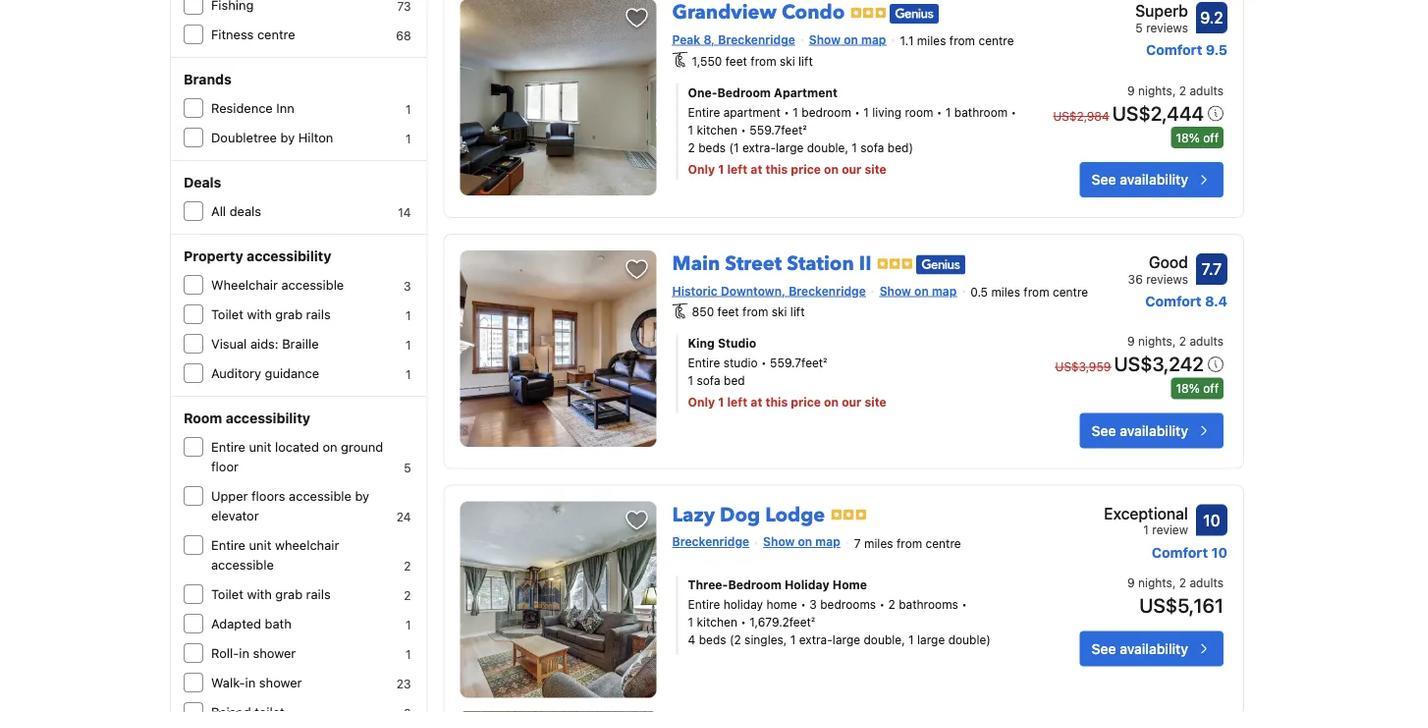 Task type: locate. For each thing, give the bounding box(es) containing it.
adults inside 9 nights , 2 adults us$5,161
[[1190, 576, 1224, 590]]

1 vertical spatial show on map
[[880, 284, 957, 298]]

1 toilet from the top
[[211, 307, 244, 322]]

0 vertical spatial feet
[[726, 54, 748, 68]]

2 availability from the top
[[1120, 423, 1189, 439]]

2 see availability link from the top
[[1080, 413, 1224, 449]]

1 availability from the top
[[1120, 171, 1189, 188]]

1 grab from the top
[[275, 307, 303, 322]]

1 reviews from the top
[[1147, 21, 1189, 35]]

off for us$3,242
[[1204, 382, 1219, 396]]

18% down us$3,242
[[1177, 382, 1201, 396]]

2 our from the top
[[842, 396, 862, 409]]

availability
[[1120, 171, 1189, 188], [1120, 423, 1189, 439], [1120, 641, 1189, 657]]

kitchen
[[697, 123, 738, 136], [697, 616, 738, 629]]

1 vertical spatial 5
[[404, 461, 411, 475]]

1 inside exceptional 1 review
[[1144, 523, 1149, 537]]

show
[[809, 33, 841, 46], [880, 284, 912, 298], [764, 535, 795, 549]]

2 horizontal spatial map
[[932, 284, 957, 298]]

on inside 'entire unit located on ground floor'
[[323, 440, 338, 454]]

grandview condo image
[[460, 0, 657, 196]]

0 vertical spatial reviews
[[1147, 21, 1189, 35]]

0 vertical spatial show on map
[[809, 33, 887, 46]]

kitchen up the (1
[[697, 123, 738, 136]]

1 at from the top
[[751, 162, 763, 176]]

see availability down us$2,444
[[1092, 171, 1189, 188]]

at down apartment
[[751, 162, 763, 176]]

0 horizontal spatial extra-
[[743, 140, 776, 154]]

1 price from the top
[[791, 162, 821, 176]]

breckenridge down station
[[789, 284, 866, 298]]

2 horizontal spatial show
[[880, 284, 912, 298]]

9 down exceptional 1 review at the right bottom
[[1128, 576, 1136, 590]]

2 vertical spatial 9
[[1128, 576, 1136, 590]]

1 vertical spatial see
[[1092, 423, 1117, 439]]

nights inside 9 nights , 2 adults us$5,161
[[1139, 576, 1173, 590]]

1 adults from the top
[[1190, 83, 1224, 97]]

2 vertical spatial nights
[[1139, 576, 1173, 590]]

0 vertical spatial left
[[728, 162, 748, 176]]

holiday
[[724, 598, 764, 612]]

upper
[[211, 489, 248, 504]]

sofa left bed)
[[861, 140, 885, 154]]

wheelchair accessible
[[211, 278, 344, 292]]

•
[[784, 105, 790, 119], [855, 105, 861, 119], [937, 105, 943, 119], [1012, 105, 1017, 119], [741, 123, 747, 136], [762, 356, 767, 370], [801, 598, 807, 612], [880, 598, 885, 612], [962, 598, 968, 612], [741, 616, 747, 629]]

extra- down 1,679.2feet² at the bottom right of page
[[800, 633, 833, 647]]

comfort down review
[[1152, 544, 1209, 561]]

bedroom inside the one-bedroom apartment entire apartment • 1 bedroom • 1 living room • 1 bathroom • 1 kitchen • 559.7feet² 2 beds (1 extra-large double, 1 sofa bed) only 1 left at this price on our site
[[718, 85, 771, 99]]

double, inside three-bedroom holiday home entire holiday home • 3 bedrooms • 2 bathrooms • 1 kitchen • 1,679.2feet² 4 beds (2 singles, 1 extra-large double, 1 large double)
[[864, 633, 906, 647]]

three-bedroom holiday home link
[[688, 576, 1020, 594]]

2 with from the top
[[247, 587, 272, 602]]

review
[[1153, 523, 1189, 537]]

3 adults from the top
[[1190, 576, 1224, 590]]

1 see availability link from the top
[[1080, 162, 1224, 197]]

559.7feet² inside 'king studio entire studio • 559.7feet² 1 sofa bed only 1 left at this price on our site'
[[770, 356, 828, 370]]

only inside 'king studio entire studio • 559.7feet² 1 sofa bed only 1 left at this price on our site'
[[688, 396, 716, 409]]

double, for exceptional
[[864, 633, 906, 647]]

ski for us$2,444
[[780, 54, 796, 68]]

0 vertical spatial see
[[1092, 171, 1117, 188]]

1 toilet with grab rails from the top
[[211, 307, 331, 322]]

see availability for lazy dog lodge
[[1092, 641, 1189, 657]]

2 vertical spatial ,
[[1173, 576, 1177, 590]]

bedroom for superb
[[718, 85, 771, 99]]

reviews inside 'good 36 reviews'
[[1147, 272, 1189, 286]]

off for us$2,444
[[1204, 131, 1219, 144]]

1 vertical spatial comfort
[[1146, 293, 1202, 309]]

left down the (1
[[728, 162, 748, 176]]

beds
[[699, 140, 726, 154], [699, 633, 727, 647]]

hilton
[[298, 130, 333, 145]]

2 unit from the top
[[249, 538, 272, 553]]

0 vertical spatial off
[[1204, 131, 1219, 144]]

2 , from the top
[[1173, 335, 1177, 348]]

0 vertical spatial show
[[809, 33, 841, 46]]

superb element
[[1136, 0, 1189, 23]]

entire inside the one-bedroom apartment entire apartment • 1 bedroom • 1 living room • 1 bathroom • 1 kitchen • 559.7feet² 2 beds (1 extra-large double, 1 sofa bed) only 1 left at this price on our site
[[688, 105, 720, 119]]

accessible inside the upper floors accessible by elevator
[[289, 489, 352, 504]]

on down the lodge
[[798, 535, 813, 549]]

0 horizontal spatial miles
[[865, 536, 894, 550]]

in down roll-in shower
[[245, 676, 256, 690]]

1 , from the top
[[1173, 83, 1177, 97]]

7
[[855, 536, 861, 550]]

comfort for lazy dog lodge
[[1152, 544, 1209, 561]]

1 vertical spatial 559.7feet²
[[770, 356, 828, 370]]

extra- inside three-bedroom holiday home entire holiday home • 3 bedrooms • 2 bathrooms • 1 kitchen • 1,679.2feet² 4 beds (2 singles, 1 extra-large double, 1 large double)
[[800, 633, 833, 647]]

0 vertical spatial see availability link
[[1080, 162, 1224, 197]]

2 see from the top
[[1092, 423, 1117, 439]]

3 availability from the top
[[1120, 641, 1189, 657]]

1 18% from the top
[[1177, 131, 1201, 144]]

feet for us$2,444
[[726, 54, 748, 68]]

1 vertical spatial reviews
[[1147, 272, 1189, 286]]

on down king studio link
[[824, 396, 839, 409]]

from for 1,550
[[751, 54, 777, 68]]

3 down holiday
[[810, 598, 817, 612]]

9 nights , 2 adults for us$3,242
[[1128, 335, 1224, 348]]

show on map left 0.5
[[880, 284, 957, 298]]

centre
[[257, 27, 295, 42], [979, 34, 1015, 48], [1053, 285, 1089, 299], [926, 536, 962, 550]]

1 our from the top
[[842, 162, 862, 176]]

lift up apartment
[[799, 54, 813, 68]]

reviews down superb
[[1147, 21, 1189, 35]]

1 with from the top
[[247, 307, 272, 322]]

1 vertical spatial 18% off
[[1177, 382, 1219, 396]]

centre up bathrooms on the right bottom of page
[[926, 536, 962, 550]]

breckenridge
[[718, 33, 796, 46], [789, 284, 866, 298], [673, 535, 750, 549]]

1 vertical spatial grab
[[275, 587, 303, 602]]

entire unit wheelchair accessible
[[211, 538, 339, 572]]

1 vertical spatial 10
[[1212, 544, 1228, 561]]

ski for us$3,242
[[772, 305, 788, 319]]

three-bedroom holiday home entire holiday home • 3 bedrooms • 2 bathrooms • 1 kitchen • 1,679.2feet² 4 beds (2 singles, 1 extra-large double, 1 large double)
[[688, 578, 991, 647]]

0 vertical spatial bedroom
[[718, 85, 771, 99]]

1 vertical spatial kitchen
[[697, 616, 738, 629]]

this
[[766, 162, 788, 176], [766, 396, 788, 409]]

entire inside 'entire unit located on ground floor'
[[211, 440, 246, 454]]

2 vertical spatial see
[[1092, 641, 1117, 657]]

2 inside the one-bedroom apartment entire apartment • 1 bedroom • 1 living room • 1 bathroom • 1 kitchen • 559.7feet² 2 beds (1 extra-large double, 1 sofa bed) only 1 left at this price on our site
[[688, 140, 695, 154]]

559.7feet² right the studio
[[770, 356, 828, 370]]

0 vertical spatial see availability
[[1092, 171, 1189, 188]]

1 kitchen from the top
[[697, 123, 738, 136]]

double)
[[949, 633, 991, 647]]

0 horizontal spatial double,
[[807, 140, 849, 154]]

aids:
[[251, 337, 279, 351]]

miles for us$3,242
[[992, 285, 1021, 299]]

1 unit from the top
[[249, 440, 272, 454]]

850 feet from ski lift
[[692, 305, 805, 319]]

rails down wheelchair
[[306, 587, 331, 602]]

1 vertical spatial show
[[880, 284, 912, 298]]

wheelchair
[[211, 278, 278, 292]]

1,679.2feet²
[[750, 616, 816, 629]]

beds left the (1
[[699, 140, 726, 154]]

from for 850
[[743, 305, 769, 319]]

0 vertical spatial ,
[[1173, 83, 1177, 97]]

toilet up adapted
[[211, 587, 244, 602]]

3 9 from the top
[[1128, 576, 1136, 590]]

show on map down the lodge
[[764, 535, 841, 549]]

1 vertical spatial this
[[766, 396, 788, 409]]

2 vertical spatial adults
[[1190, 576, 1224, 590]]

accessibility up located
[[226, 410, 311, 426]]

with for 1
[[247, 307, 272, 322]]

see
[[1092, 171, 1117, 188], [1092, 423, 1117, 439], [1092, 641, 1117, 657]]

2 see availability from the top
[[1092, 423, 1189, 439]]

2 this from the top
[[766, 396, 788, 409]]

0 horizontal spatial large
[[776, 140, 804, 154]]

unit down the room accessibility
[[249, 440, 272, 454]]

2 vertical spatial miles
[[865, 536, 894, 550]]

1 vertical spatial beds
[[699, 633, 727, 647]]

availability down us$2,444
[[1120, 171, 1189, 188]]

0 vertical spatial breckenridge
[[718, 33, 796, 46]]

miles right 1.1
[[918, 34, 947, 48]]

9 nights , 2 adults for us$2,444
[[1128, 83, 1224, 97]]

large down bedrooms
[[833, 633, 861, 647]]

1 18% off from the top
[[1177, 131, 1219, 144]]

toilet with grab rails
[[211, 307, 331, 322], [211, 587, 331, 602]]

show up king studio link
[[880, 284, 912, 298]]

grab for 2
[[275, 587, 303, 602]]

from for 7
[[897, 536, 923, 550]]

our
[[842, 162, 862, 176], [842, 396, 862, 409]]

map
[[862, 33, 887, 46], [932, 284, 957, 298], [816, 535, 841, 549]]

0 vertical spatial 559.7feet²
[[750, 123, 807, 136]]

station
[[787, 250, 855, 277]]

18% off down us$2,444
[[1177, 131, 1219, 144]]

this down 850 feet from ski lift
[[766, 396, 788, 409]]

extra- right the (1
[[743, 140, 776, 154]]

1 horizontal spatial 3
[[810, 598, 817, 612]]

7.7
[[1202, 260, 1223, 278]]

walk-in shower
[[211, 676, 302, 690]]

1 off from the top
[[1204, 131, 1219, 144]]

dog
[[720, 502, 761, 529]]

large down bathrooms on the right bottom of page
[[918, 633, 945, 647]]

miles right 0.5
[[992, 285, 1021, 299]]

shower for roll-in shower
[[253, 646, 296, 661]]

0 vertical spatial unit
[[249, 440, 272, 454]]

show on map up one-bedroom apartment link
[[809, 33, 887, 46]]

14
[[398, 205, 411, 219]]

double, inside the one-bedroom apartment entire apartment • 1 bedroom • 1 living room • 1 bathroom • 1 kitchen • 559.7feet² 2 beds (1 extra-large double, 1 sofa bed) only 1 left at this price on our site
[[807, 140, 849, 154]]

sofa left bed
[[697, 374, 721, 388]]

see for main street station ii
[[1092, 423, 1117, 439]]

adults for us$3,242
[[1190, 335, 1224, 348]]

rails for 2
[[306, 587, 331, 602]]

2 at from the top
[[751, 396, 763, 409]]

bedroom inside three-bedroom holiday home entire holiday home • 3 bedrooms • 2 bathrooms • 1 kitchen • 1,679.2feet² 4 beds (2 singles, 1 extra-large double, 1 large double)
[[728, 578, 782, 592]]

2 kitchen from the top
[[697, 616, 738, 629]]

0 vertical spatial toilet with grab rails
[[211, 307, 331, 322]]

1 vertical spatial feet
[[718, 305, 740, 319]]

2 horizontal spatial miles
[[992, 285, 1021, 299]]

entire down elevator
[[211, 538, 246, 553]]

see availability
[[1092, 171, 1189, 188], [1092, 423, 1189, 439], [1092, 641, 1189, 657]]

in for roll-
[[239, 646, 250, 661]]

site inside the one-bedroom apartment entire apartment • 1 bedroom • 1 living room • 1 bathroom • 1 kitchen • 559.7feet² 2 beds (1 extra-large double, 1 sofa bed) only 1 left at this price on our site
[[865, 162, 887, 176]]

10 down scored 10 element
[[1212, 544, 1228, 561]]

0 vertical spatial by
[[281, 130, 295, 145]]

upper floors accessible by elevator
[[211, 489, 370, 523]]

one-bedroom apartment link
[[688, 83, 1020, 101]]

left down bed
[[728, 396, 748, 409]]

18% off down us$3,242
[[1177, 382, 1219, 396]]

see availability link down us$5,161
[[1080, 631, 1224, 667]]

at
[[751, 162, 763, 176], [751, 396, 763, 409]]

1 horizontal spatial map
[[862, 33, 887, 46]]

availability down us$3,242
[[1120, 423, 1189, 439]]

double, down bedrooms
[[864, 633, 906, 647]]

at down the studio
[[751, 396, 763, 409]]

show on map
[[809, 33, 887, 46], [880, 284, 957, 298], [764, 535, 841, 549]]

2 price from the top
[[791, 396, 821, 409]]

comfort down superb 5 reviews on the right top of the page
[[1147, 42, 1203, 58]]

nights up us$2,444
[[1139, 83, 1173, 97]]

1 vertical spatial ,
[[1173, 335, 1177, 348]]

1 vertical spatial site
[[865, 396, 887, 409]]

0 vertical spatial with
[[247, 307, 272, 322]]

2 toilet with grab rails from the top
[[211, 587, 331, 602]]

large inside the one-bedroom apartment entire apartment • 1 bedroom • 1 living room • 1 bathroom • 1 kitchen • 559.7feet² 2 beds (1 extra-large double, 1 sofa bed) only 1 left at this price on our site
[[776, 140, 804, 154]]

lift
[[799, 54, 813, 68], [791, 305, 805, 319]]

accessibility for room accessibility
[[226, 410, 311, 426]]

genius discounts available at this property. image
[[890, 4, 939, 23], [890, 4, 939, 23], [917, 255, 966, 275], [917, 255, 966, 275]]

2 toilet from the top
[[211, 587, 244, 602]]

0 vertical spatial availability
[[1120, 171, 1189, 188]]

5 inside superb 5 reviews
[[1136, 21, 1143, 35]]

3 down the "14"
[[404, 279, 411, 293]]

24
[[397, 510, 411, 524]]

1 vertical spatial 3
[[810, 598, 817, 612]]

bed)
[[888, 140, 914, 154]]

from down 'downtown,'
[[743, 305, 769, 319]]

1 vertical spatial with
[[247, 587, 272, 602]]

, up us$5,161
[[1173, 576, 1177, 590]]

price down bedroom at the right
[[791, 162, 821, 176]]

this down apartment
[[766, 162, 788, 176]]

0 vertical spatial 9 nights , 2 adults
[[1128, 83, 1224, 97]]

good element
[[1129, 250, 1189, 274]]

1 horizontal spatial double,
[[864, 633, 906, 647]]

1 vertical spatial accessibility
[[226, 410, 311, 426]]

good 36 reviews
[[1129, 253, 1189, 286]]

ski up apartment
[[780, 54, 796, 68]]

1 vertical spatial see availability link
[[1080, 413, 1224, 449]]

23
[[397, 677, 411, 691]]

rails up braille
[[306, 307, 331, 322]]

1 vertical spatial miles
[[992, 285, 1021, 299]]

2 nights from the top
[[1139, 335, 1173, 348]]

0 vertical spatial price
[[791, 162, 821, 176]]

from right 7
[[897, 536, 923, 550]]

unit inside 'entire unit located on ground floor'
[[249, 440, 272, 454]]

price down king studio link
[[791, 396, 821, 409]]

0 horizontal spatial by
[[281, 130, 295, 145]]

2 rails from the top
[[306, 587, 331, 602]]

grab up bath
[[275, 587, 303, 602]]

entire down king
[[688, 356, 720, 370]]

3 see availability link from the top
[[1080, 631, 1224, 667]]

comfort
[[1147, 42, 1203, 58], [1146, 293, 1202, 309], [1152, 544, 1209, 561]]

adults down 8.4
[[1190, 335, 1224, 348]]

ground
[[341, 440, 383, 454]]

wheelchair
[[275, 538, 339, 553]]

1 vertical spatial extra-
[[800, 633, 833, 647]]

9 up us$3,242
[[1128, 335, 1136, 348]]

nights up us$5,161
[[1139, 576, 1173, 590]]

1 vertical spatial lift
[[791, 305, 805, 319]]

18% for us$3,242
[[1177, 382, 1201, 396]]

2 left from the top
[[728, 396, 748, 409]]

bedroom up holiday
[[728, 578, 782, 592]]

on left ground at the bottom of the page
[[323, 440, 338, 454]]

our down king studio link
[[842, 396, 862, 409]]

2 18% from the top
[[1177, 382, 1201, 396]]

0 vertical spatial map
[[862, 33, 887, 46]]

2 vertical spatial comfort
[[1152, 544, 1209, 561]]

2 inside 9 nights , 2 adults us$5,161
[[1180, 576, 1187, 590]]

our down bedroom at the right
[[842, 162, 862, 176]]

0 vertical spatial grab
[[275, 307, 303, 322]]

with
[[247, 307, 272, 322], [247, 587, 272, 602]]

bedroom
[[802, 105, 852, 119]]

1 vertical spatial our
[[842, 396, 862, 409]]

10
[[1204, 511, 1221, 530], [1212, 544, 1228, 561]]

(1
[[729, 140, 739, 154]]

reviews
[[1147, 21, 1189, 35], [1147, 272, 1189, 286]]

0 vertical spatial ski
[[780, 54, 796, 68]]

0 vertical spatial this
[[766, 162, 788, 176]]

all deals
[[211, 204, 261, 219]]

see for lazy dog lodge
[[1092, 641, 1117, 657]]

2 only from the top
[[688, 396, 716, 409]]

only down king
[[688, 396, 716, 409]]

0 vertical spatial 9
[[1128, 83, 1136, 97]]

, for us$2,444
[[1173, 83, 1177, 97]]

1 vertical spatial left
[[728, 396, 748, 409]]

us$2,444
[[1113, 101, 1205, 124]]

from right 0.5
[[1024, 285, 1050, 299]]

property
[[184, 248, 243, 264]]

3 , from the top
[[1173, 576, 1177, 590]]

1 vertical spatial 18%
[[1177, 382, 1201, 396]]

1 site from the top
[[865, 162, 887, 176]]

1 only from the top
[[688, 162, 716, 176]]

1,550 feet from ski lift
[[692, 54, 813, 68]]

1 vertical spatial toilet
[[211, 587, 244, 602]]

1 nights from the top
[[1139, 83, 1173, 97]]

scored 10 element
[[1197, 505, 1228, 536]]

559.7feet² down apartment
[[750, 123, 807, 136]]

in down adapted bath
[[239, 646, 250, 661]]

main street station ii link
[[673, 243, 872, 277]]

0 vertical spatial lift
[[799, 54, 813, 68]]

0 vertical spatial in
[[239, 646, 250, 661]]

accessible down 'entire unit located on ground floor'
[[289, 489, 352, 504]]

fitness centre
[[211, 27, 295, 42]]

our inside the one-bedroom apartment entire apartment • 1 bedroom • 1 living room • 1 bathroom • 1 kitchen • 559.7feet² 2 beds (1 extra-large double, 1 sofa bed) only 1 left at this price on our site
[[842, 162, 862, 176]]

in for walk-
[[245, 676, 256, 690]]

ski down historic downtown, breckenridge
[[772, 305, 788, 319]]

2 vertical spatial see availability link
[[1080, 631, 1224, 667]]

0 vertical spatial double,
[[807, 140, 849, 154]]

9 nights , 2 adults
[[1128, 83, 1224, 97], [1128, 335, 1224, 348]]

beds inside three-bedroom holiday home entire holiday home • 3 bedrooms • 2 bathrooms • 1 kitchen • 1,679.2feet² 4 beds (2 singles, 1 extra-large double, 1 large double)
[[699, 633, 727, 647]]

1 horizontal spatial 5
[[1136, 21, 1143, 35]]

breckenridge up 1,550 feet from ski lift
[[718, 33, 796, 46]]

2 18% off from the top
[[1177, 382, 1219, 396]]

property accessibility
[[184, 248, 332, 264]]

sofa
[[861, 140, 885, 154], [697, 374, 721, 388]]

on inside 'king studio entire studio • 559.7feet² 1 sofa bed only 1 left at this price on our site'
[[824, 396, 839, 409]]

0 vertical spatial extra-
[[743, 140, 776, 154]]

unit inside the entire unit wheelchair accessible
[[249, 538, 272, 553]]

entire down one-
[[688, 105, 720, 119]]

0 vertical spatial 18% off
[[1177, 131, 1219, 144]]

2 reviews from the top
[[1147, 272, 1189, 286]]

at inside the one-bedroom apartment entire apartment • 1 bedroom • 1 living room • 1 bathroom • 1 kitchen • 559.7feet² 2 beds (1 extra-large double, 1 sofa bed) only 1 left at this price on our site
[[751, 162, 763, 176]]

0 vertical spatial adults
[[1190, 83, 1224, 97]]

with up adapted bath
[[247, 587, 272, 602]]

lazy dog lodge image
[[460, 502, 657, 698]]

holiday
[[785, 578, 830, 592]]

2 vertical spatial show
[[764, 535, 795, 549]]

3 see availability from the top
[[1092, 641, 1189, 657]]

0 vertical spatial at
[[751, 162, 763, 176]]

off down us$2,444
[[1204, 131, 1219, 144]]

unit
[[249, 440, 272, 454], [249, 538, 272, 553]]

unit for located
[[249, 440, 272, 454]]

see availability down us$5,161
[[1092, 641, 1189, 657]]

2 9 from the top
[[1128, 335, 1136, 348]]

see availability link for lazy dog lodge
[[1080, 631, 1224, 667]]

2 grab from the top
[[275, 587, 303, 602]]

, inside 9 nights , 2 adults us$5,161
[[1173, 576, 1177, 590]]

kitchen up "(2"
[[697, 616, 738, 629]]

unit down elevator
[[249, 538, 272, 553]]

bedroom up apartment
[[718, 85, 771, 99]]

3 nights from the top
[[1139, 576, 1173, 590]]

9 nights , 2 adults up us$2,444
[[1128, 83, 1224, 97]]

1 vertical spatial see availability
[[1092, 423, 1189, 439]]

reviews inside superb 5 reviews
[[1147, 21, 1189, 35]]

availability down us$5,161
[[1120, 641, 1189, 657]]

adults down "9.5"
[[1190, 83, 1224, 97]]

1 vertical spatial sofa
[[697, 374, 721, 388]]

show up apartment
[[809, 33, 841, 46]]

from down peak 8, breckenridge
[[751, 54, 777, 68]]

residence inn
[[211, 101, 295, 115]]

availability for lazy dog lodge
[[1120, 641, 1189, 657]]

visual aids: braille
[[211, 337, 319, 351]]

,
[[1173, 83, 1177, 97], [1173, 335, 1177, 348], [1173, 576, 1177, 590]]

1 vertical spatial toilet with grab rails
[[211, 587, 331, 602]]

feet down peak 8, breckenridge
[[726, 54, 748, 68]]

exceptional 1 review
[[1105, 504, 1189, 537]]

1 beds from the top
[[699, 140, 726, 154]]

2 beds from the top
[[699, 633, 727, 647]]

1,550
[[692, 54, 723, 68]]

1 this from the top
[[766, 162, 788, 176]]

3
[[404, 279, 411, 293], [810, 598, 817, 612]]

with up the aids:
[[247, 307, 272, 322]]

map for us$3,242
[[932, 284, 957, 298]]

1 vertical spatial 9
[[1128, 335, 1136, 348]]

68
[[396, 28, 411, 42]]

large down bedroom at the right
[[776, 140, 804, 154]]

2 vertical spatial availability
[[1120, 641, 1189, 657]]

toilet with grab rails up visual aids: braille
[[211, 307, 331, 322]]

entire down three-
[[688, 598, 720, 612]]

site inside 'king studio entire studio • 559.7feet² 1 sofa bed only 1 left at this price on our site'
[[865, 396, 887, 409]]

nights up us$3,242
[[1139, 335, 1173, 348]]

2 off from the top
[[1204, 382, 1219, 396]]

see availability down us$3,242
[[1092, 423, 1189, 439]]

1 9 nights , 2 adults from the top
[[1128, 83, 1224, 97]]

room
[[905, 105, 934, 119]]

1 vertical spatial ski
[[772, 305, 788, 319]]

king studio entire studio • 559.7feet² 1 sofa bed only 1 left at this price on our site
[[688, 337, 887, 409]]

grab
[[275, 307, 303, 322], [275, 587, 303, 602]]

1 rails from the top
[[306, 307, 331, 322]]

3 see from the top
[[1092, 641, 1117, 657]]

comfort down 'good 36 reviews'
[[1146, 293, 1202, 309]]

rails
[[306, 307, 331, 322], [306, 587, 331, 602]]

toilet
[[211, 307, 244, 322], [211, 587, 244, 602]]

2 adults from the top
[[1190, 335, 1224, 348]]

2 site from the top
[[865, 396, 887, 409]]

left inside 'king studio entire studio • 559.7feet² 1 sofa bed only 1 left at this price on our site'
[[728, 396, 748, 409]]

, for us$3,242
[[1173, 335, 1177, 348]]

nights for us$3,242
[[1139, 335, 1173, 348]]

1 vertical spatial accessible
[[289, 489, 352, 504]]

toilet with grab rails up bath
[[211, 587, 331, 602]]

kitchen inside three-bedroom holiday home entire holiday home • 3 bedrooms • 2 bathrooms • 1 kitchen • 1,679.2feet² 4 beds (2 singles, 1 extra-large double, 1 large double)
[[697, 616, 738, 629]]

extra- inside the one-bedroom apartment entire apartment • 1 bedroom • 1 living room • 1 bathroom • 1 kitchen • 559.7feet² 2 beds (1 extra-large double, 1 sofa bed) only 1 left at this price on our site
[[743, 140, 776, 154]]

1 9 from the top
[[1128, 83, 1136, 97]]

king
[[688, 337, 715, 350]]

accessibility for property accessibility
[[247, 248, 332, 264]]

0 vertical spatial miles
[[918, 34, 947, 48]]

9 nights , 2 adults up us$3,242
[[1128, 335, 1224, 348]]

0 vertical spatial our
[[842, 162, 862, 176]]

breckenridge down 'lazy'
[[673, 535, 750, 549]]

feet for us$3,242
[[718, 305, 740, 319]]

2
[[1180, 83, 1187, 97], [688, 140, 695, 154], [1180, 335, 1187, 348], [404, 559, 411, 573], [1180, 576, 1187, 590], [404, 589, 411, 602], [889, 598, 896, 612]]

3 inside three-bedroom holiday home entire holiday home • 3 bedrooms • 2 bathrooms • 1 kitchen • 1,679.2feet² 4 beds (2 singles, 1 extra-large double, 1 large double)
[[810, 598, 817, 612]]

1 horizontal spatial large
[[833, 633, 861, 647]]

lift down historic downtown, breckenridge
[[791, 305, 805, 319]]

1 vertical spatial nights
[[1139, 335, 1173, 348]]

1 vertical spatial double,
[[864, 633, 906, 647]]

2 vertical spatial see availability
[[1092, 641, 1189, 657]]

0 vertical spatial accessibility
[[247, 248, 332, 264]]

1 left from the top
[[728, 162, 748, 176]]

us$3,242
[[1115, 352, 1205, 375]]

2 vertical spatial accessible
[[211, 558, 274, 572]]

9 for us$3,242
[[1128, 335, 1136, 348]]

0 vertical spatial rails
[[306, 307, 331, 322]]

2 9 nights , 2 adults from the top
[[1128, 335, 1224, 348]]

see availability link down us$2,444
[[1080, 162, 1224, 197]]

see availability link down us$3,242
[[1080, 413, 1224, 449]]

miles for us$2,444
[[918, 34, 947, 48]]

reviews down good
[[1147, 272, 1189, 286]]

elevator
[[211, 508, 259, 523]]



Task type: vqa. For each thing, say whether or not it's contained in the screenshot.


Task type: describe. For each thing, give the bounding box(es) containing it.
show for us$3,242
[[880, 284, 912, 298]]

peak
[[673, 33, 701, 46]]

on left 0.5
[[915, 284, 929, 298]]

18% for us$2,444
[[1177, 131, 1201, 144]]

extra- for superb
[[743, 140, 776, 154]]

comfort for main street station ii
[[1146, 293, 1202, 309]]

see availability for main street station ii
[[1092, 423, 1189, 439]]

inn
[[276, 101, 295, 115]]

36
[[1129, 272, 1143, 286]]

bathroom
[[955, 105, 1008, 119]]

bedroom for exceptional
[[728, 578, 782, 592]]

studio
[[724, 356, 758, 370]]

floor
[[211, 459, 239, 474]]

ii
[[860, 250, 872, 277]]

superb
[[1136, 2, 1189, 20]]

1.1
[[900, 34, 914, 48]]

lift for us$3,242
[[791, 305, 805, 319]]

floors
[[252, 489, 285, 504]]

room accessibility
[[184, 410, 311, 426]]

sofa inside 'king studio entire studio • 559.7feet² 1 sofa bed only 1 left at this price on our site'
[[697, 374, 721, 388]]

braille
[[282, 337, 319, 351]]

2 vertical spatial show on map
[[764, 535, 841, 549]]

lift for us$2,444
[[799, 54, 813, 68]]

entire inside three-bedroom holiday home entire holiday home • 3 bedrooms • 2 bathrooms • 1 kitchen • 1,679.2feet² 4 beds (2 singles, 1 extra-large double, 1 large double)
[[688, 598, 720, 612]]

living
[[873, 105, 902, 119]]

left inside the one-bedroom apartment entire apartment • 1 bedroom • 1 living room • 1 bathroom • 1 kitchen • 559.7feet² 2 beds (1 extra-large double, 1 sofa bed) only 1 left at this price on our site
[[728, 162, 748, 176]]

centre for historic downtown, breckenridge
[[1053, 285, 1089, 299]]

price inside 'king studio entire studio • 559.7feet² 1 sofa bed only 1 left at this price on our site'
[[791, 396, 821, 409]]

main street station ii image
[[460, 250, 657, 447]]

only inside the one-bedroom apartment entire apartment • 1 bedroom • 1 living room • 1 bathroom • 1 kitchen • 559.7feet² 2 beds (1 extra-large double, 1 sofa bed) only 1 left at this price on our site
[[688, 162, 716, 176]]

bathrooms
[[899, 598, 959, 612]]

singles,
[[745, 633, 787, 647]]

0 vertical spatial comfort
[[1147, 42, 1203, 58]]

559.7feet² inside the one-bedroom apartment entire apartment • 1 bedroom • 1 living room • 1 bathroom • 1 kitchen • 559.7feet² 2 beds (1 extra-large double, 1 sofa bed) only 1 left at this price on our site
[[750, 123, 807, 136]]

show on map for us$3,242
[[880, 284, 957, 298]]

brands
[[184, 71, 232, 87]]

one-bedroom apartment entire apartment • 1 bedroom • 1 living room • 1 bathroom • 1 kitchen • 559.7feet² 2 beds (1 extra-large double, 1 sofa bed) only 1 left at this price on our site
[[688, 85, 1017, 176]]

18% off for us$2,444
[[1177, 131, 1219, 144]]

reviews for us$2,444
[[1147, 21, 1189, 35]]

double, for superb
[[807, 140, 849, 154]]

our inside 'king studio entire studio • 559.7feet² 1 sofa bed only 1 left at this price on our site'
[[842, 396, 862, 409]]

guidance
[[265, 366, 319, 381]]

home
[[767, 598, 798, 612]]

king studio link
[[688, 335, 1020, 352]]

show on map for us$2,444
[[809, 33, 887, 46]]

lazy dog lodge
[[673, 502, 826, 529]]

9 for us$2,444
[[1128, 83, 1136, 97]]

three-
[[688, 578, 728, 592]]

breckenridge for us$2,444
[[718, 33, 796, 46]]

shower for walk-in shower
[[259, 676, 302, 690]]

0 vertical spatial 3
[[404, 279, 411, 293]]

2 vertical spatial map
[[816, 535, 841, 549]]

1.1 miles from centre
[[900, 34, 1015, 48]]

map for us$2,444
[[862, 33, 887, 46]]

7 miles from centre
[[855, 536, 962, 550]]

9 inside 9 nights , 2 adults us$5,161
[[1128, 576, 1136, 590]]

room
[[184, 410, 222, 426]]

on up one-bedroom apartment link
[[844, 33, 859, 46]]

home
[[833, 578, 868, 592]]

walk-
[[211, 676, 245, 690]]

unit for wheelchair
[[249, 538, 272, 553]]

bath
[[265, 617, 292, 631]]

0 vertical spatial 10
[[1204, 511, 1221, 530]]

0 vertical spatial accessible
[[281, 278, 344, 292]]

us$5,161
[[1140, 594, 1224, 617]]

superb 5 reviews
[[1136, 2, 1189, 35]]

2 inside three-bedroom holiday home entire holiday home • 3 bedrooms • 2 bathrooms • 1 kitchen • 1,679.2feet² 4 beds (2 singles, 1 extra-large double, 1 large double)
[[889, 598, 896, 612]]

street
[[725, 250, 782, 277]]

0.5 miles from centre
[[971, 285, 1089, 299]]

historic
[[673, 284, 718, 298]]

show for us$2,444
[[809, 33, 841, 46]]

1 see availability from the top
[[1092, 171, 1189, 188]]

9.5
[[1206, 42, 1228, 58]]

studio
[[718, 337, 757, 350]]

roll-in shower
[[211, 646, 296, 661]]

adults for us$2,444
[[1190, 83, 1224, 97]]

0 horizontal spatial show
[[764, 535, 795, 549]]

auditory
[[211, 366, 261, 381]]

main
[[673, 250, 720, 277]]

bed
[[724, 374, 745, 388]]

rails for 1
[[306, 307, 331, 322]]

2 horizontal spatial large
[[918, 633, 945, 647]]

centre for breckenridge
[[926, 536, 962, 550]]

see availability link for main street station ii
[[1080, 413, 1224, 449]]

breckenridge for us$3,242
[[789, 284, 866, 298]]

scored 7.7 element
[[1197, 253, 1228, 285]]

extra- for exceptional
[[800, 633, 833, 647]]

this inside the one-bedroom apartment entire apartment • 1 bedroom • 1 living room • 1 bathroom • 1 kitchen • 559.7feet² 2 beds (1 extra-large double, 1 sofa bed) only 1 left at this price on our site
[[766, 162, 788, 176]]

doubletree by hilton
[[211, 130, 333, 145]]

lazy
[[673, 502, 715, 529]]

2 vertical spatial breckenridge
[[673, 535, 750, 549]]

exceptional element
[[1105, 502, 1189, 525]]

with for 2
[[247, 587, 272, 602]]

large for superb
[[776, 140, 804, 154]]

availability for main street station ii
[[1120, 423, 1189, 439]]

from for 0.5
[[1024, 285, 1050, 299]]

• inside 'king studio entire studio • 559.7feet² 1 sofa bed only 1 left at this price on our site'
[[762, 356, 767, 370]]

4
[[688, 633, 696, 647]]

scored 9.2 element
[[1197, 2, 1228, 34]]

this inside 'king studio entire studio • 559.7feet² 1 sofa bed only 1 left at this price on our site'
[[766, 396, 788, 409]]

main street station ii
[[673, 250, 872, 277]]

1 see from the top
[[1092, 171, 1117, 188]]

auditory guidance
[[211, 366, 319, 381]]

adapted bath
[[211, 617, 292, 631]]

fitness
[[211, 27, 254, 42]]

good
[[1150, 253, 1189, 272]]

residence
[[211, 101, 273, 115]]

apartment
[[724, 105, 781, 119]]

entire inside 'king studio entire studio • 559.7feet² 1 sofa bed only 1 left at this price on our site'
[[688, 356, 720, 370]]

one-
[[688, 85, 718, 99]]

deals
[[230, 204, 261, 219]]

centre for peak 8, breckenridge
[[979, 34, 1015, 48]]

price inside the one-bedroom apartment entire apartment • 1 bedroom • 1 living room • 1 bathroom • 1 kitchen • 559.7feet² 2 beds (1 extra-large double, 1 sofa bed) only 1 left at this price on our site
[[791, 162, 821, 176]]

8,
[[704, 33, 715, 46]]

toilet with grab rails for 2
[[211, 587, 331, 602]]

bedrooms
[[821, 598, 877, 612]]

reviews for us$3,242
[[1147, 272, 1189, 286]]

(2
[[730, 633, 742, 647]]

by inside the upper floors accessible by elevator
[[355, 489, 370, 504]]

18% off for us$3,242
[[1177, 382, 1219, 396]]

all
[[211, 204, 226, 219]]

grab for 1
[[275, 307, 303, 322]]

at inside 'king studio entire studio • 559.7feet² 1 sofa bed only 1 left at this price on our site'
[[751, 396, 763, 409]]

kitchen inside the one-bedroom apartment entire apartment • 1 bedroom • 1 living room • 1 bathroom • 1 kitchen • 559.7feet² 2 beds (1 extra-large double, 1 sofa bed) only 1 left at this price on our site
[[697, 123, 738, 136]]

apartment
[[774, 85, 838, 99]]

toilet for 2
[[211, 587, 244, 602]]

on inside the one-bedroom apartment entire apartment • 1 bedroom • 1 living room • 1 bathroom • 1 kitchen • 559.7feet² 2 beds (1 extra-large double, 1 sofa bed) only 1 left at this price on our site
[[824, 162, 839, 176]]

large for exceptional
[[833, 633, 861, 647]]

toilet for 1
[[211, 307, 244, 322]]

deals
[[184, 174, 222, 191]]

visual
[[211, 337, 247, 351]]

downtown,
[[721, 284, 786, 298]]

toilet with grab rails for 1
[[211, 307, 331, 322]]

exceptional
[[1105, 504, 1189, 523]]

9.2
[[1201, 9, 1224, 27]]

adapted
[[211, 617, 261, 631]]

doubletree
[[211, 130, 277, 145]]

entire inside the entire unit wheelchair accessible
[[211, 538, 246, 553]]

0.5
[[971, 285, 988, 299]]

entire unit located on ground floor
[[211, 440, 383, 474]]

comfort 8.4
[[1146, 293, 1228, 309]]

nights for us$2,444
[[1139, 83, 1173, 97]]

sofa inside the one-bedroom apartment entire apartment • 1 bedroom • 1 living room • 1 bathroom • 1 kitchen • 559.7feet² 2 beds (1 extra-large double, 1 sofa bed) only 1 left at this price on our site
[[861, 140, 885, 154]]

from for 1.1
[[950, 34, 976, 48]]

comfort 10
[[1152, 544, 1228, 561]]

centre right fitness
[[257, 27, 295, 42]]

us$3,959
[[1056, 360, 1112, 374]]

historic downtown, breckenridge
[[673, 284, 866, 298]]

beds inside the one-bedroom apartment entire apartment • 1 bedroom • 1 living room • 1 bathroom • 1 kitchen • 559.7feet² 2 beds (1 extra-large double, 1 sofa bed) only 1 left at this price on our site
[[699, 140, 726, 154]]

accessible inside the entire unit wheelchair accessible
[[211, 558, 274, 572]]

located
[[275, 440, 319, 454]]



